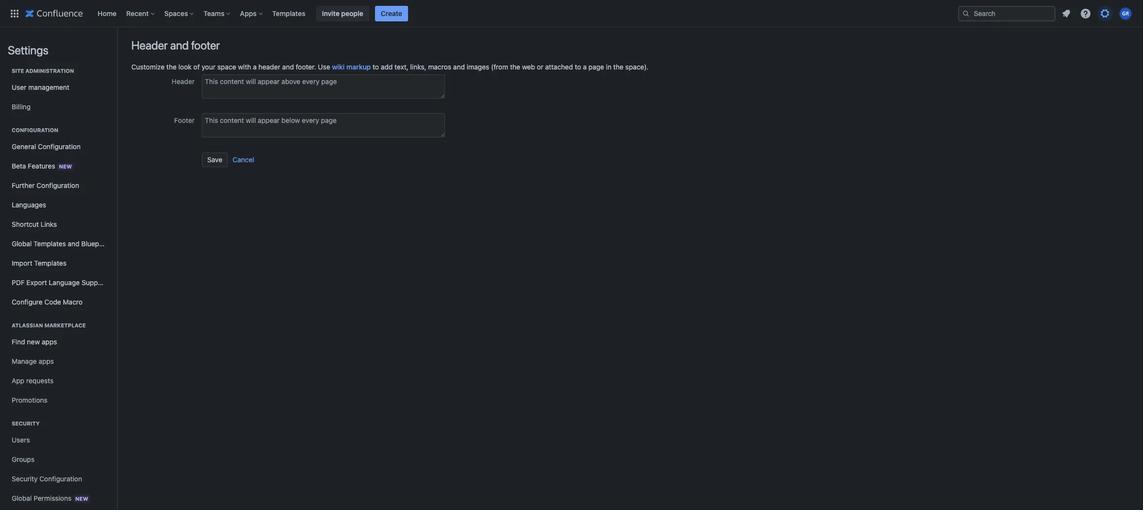 Task type: describe. For each thing, give the bounding box(es) containing it.
use
[[318, 63, 330, 71]]

permissions
[[34, 495, 71, 503]]

user management link
[[8, 78, 109, 97]]

templates for import templates
[[34, 259, 66, 268]]

app
[[12, 377, 24, 385]]

space
[[217, 63, 236, 71]]

create link
[[375, 6, 408, 21]]

your
[[202, 63, 216, 71]]

pdf
[[12, 279, 25, 287]]

global for global templates and blueprints
[[12, 240, 32, 248]]

home
[[98, 9, 117, 17]]

footer
[[191, 38, 220, 52]]

web
[[522, 63, 535, 71]]

Footer text field
[[202, 113, 445, 138]]

macro
[[63, 298, 83, 306]]

administration
[[25, 68, 74, 74]]

site administration
[[12, 68, 74, 74]]

site
[[12, 68, 24, 74]]

customize the look of your space with a header and footer. use wiki markup to add text, links, macros and images (from the web or attached to a page in the space).
[[131, 63, 649, 71]]

with
[[238, 63, 251, 71]]

promotions link
[[8, 391, 109, 411]]

global element
[[6, 0, 956, 27]]

1 a from the left
[[253, 63, 257, 71]]

macros
[[428, 63, 451, 71]]

banner containing home
[[0, 0, 1143, 27]]

configuration for security
[[39, 475, 82, 484]]

footer
[[174, 116, 195, 125]]

new
[[27, 338, 40, 346]]

space).
[[625, 63, 649, 71]]

manage apps link
[[8, 352, 109, 372]]

collapse sidebar image
[[106, 32, 127, 52]]

markup
[[346, 63, 371, 71]]

find new apps
[[12, 338, 57, 346]]

apps
[[240, 9, 257, 17]]

shortcut
[[12, 220, 39, 229]]

configure code macro link
[[8, 293, 109, 312]]

billing
[[12, 103, 31, 111]]

marketplace
[[44, 323, 86, 329]]

recent
[[126, 9, 149, 17]]

requests
[[26, 377, 54, 385]]

apps button
[[237, 6, 266, 21]]

help icon image
[[1080, 8, 1092, 19]]

Search field
[[958, 6, 1056, 21]]

Header text field
[[202, 74, 445, 99]]

look
[[178, 63, 192, 71]]

blueprints
[[81, 240, 113, 248]]

pdf export language support link
[[8, 273, 109, 293]]

notification icon image
[[1061, 8, 1072, 19]]

settings icon image
[[1099, 8, 1111, 19]]

atlassian
[[12, 323, 43, 329]]

security for security
[[12, 421, 40, 427]]

atlassian marketplace
[[12, 323, 86, 329]]

wiki
[[332, 63, 345, 71]]

security configuration
[[12, 475, 82, 484]]

wiki markup button
[[332, 62, 371, 72]]

manage
[[12, 358, 37, 366]]

text,
[[395, 63, 408, 71]]

search image
[[962, 9, 970, 17]]

further configuration link
[[8, 176, 109, 196]]

2 to from the left
[[575, 63, 581, 71]]

or
[[537, 63, 543, 71]]

beta features new
[[12, 162, 72, 170]]

configure code macro
[[12, 298, 83, 306]]

attached
[[545, 63, 573, 71]]

security for security configuration
[[12, 475, 38, 484]]

and up look
[[170, 38, 189, 52]]

site administration group
[[8, 57, 109, 120]]

2 a from the left
[[583, 63, 587, 71]]

configure
[[12, 298, 43, 306]]

global permissions new
[[12, 495, 88, 503]]

header for header and footer
[[131, 38, 168, 52]]

and left 'images'
[[453, 63, 465, 71]]

language
[[49, 279, 80, 287]]

promotions
[[12, 396, 47, 405]]

import templates link
[[8, 254, 109, 273]]

header for header
[[172, 77, 195, 86]]

new
[[75, 496, 88, 502]]

further
[[12, 181, 35, 190]]

create
[[381, 9, 402, 17]]

configuration for general
[[38, 143, 81, 151]]

1 the from the left
[[166, 63, 177, 71]]

settings
[[8, 43, 48, 57]]

teams
[[204, 9, 224, 17]]

1 vertical spatial apps
[[39, 358, 54, 366]]

configuration up general
[[12, 127, 58, 133]]

3 the from the left
[[613, 63, 624, 71]]

in
[[606, 63, 612, 71]]

support
[[82, 279, 107, 287]]

code
[[44, 298, 61, 306]]



Task type: locate. For each thing, give the bounding box(es) containing it.
to
[[373, 63, 379, 71], [575, 63, 581, 71]]

spaces
[[164, 9, 188, 17]]

confluence image
[[25, 8, 83, 19], [25, 8, 83, 19]]

global
[[12, 240, 32, 248], [12, 495, 32, 503]]

header and footer
[[131, 38, 220, 52]]

export
[[26, 279, 47, 287]]

customize
[[131, 63, 165, 71]]

import templates
[[12, 259, 66, 268]]

0 vertical spatial templates
[[272, 9, 305, 17]]

global templates and blueprints
[[12, 240, 113, 248]]

people
[[341, 9, 363, 17]]

add
[[381, 63, 393, 71]]

and left blueprints
[[68, 240, 79, 248]]

None submit
[[202, 153, 228, 167], [232, 153, 255, 167], [202, 153, 228, 167], [232, 153, 255, 167]]

security up users
[[12, 421, 40, 427]]

home link
[[95, 6, 119, 21]]

pdf export language support
[[12, 279, 107, 287]]

users link
[[8, 431, 109, 450]]

appswitcher icon image
[[9, 8, 20, 19]]

1 vertical spatial header
[[172, 77, 195, 86]]

apps up requests
[[39, 358, 54, 366]]

to left the page at the top
[[575, 63, 581, 71]]

user
[[12, 83, 26, 91]]

(from
[[491, 63, 508, 71]]

global templates and blueprints link
[[8, 234, 113, 254]]

groups link
[[8, 450, 109, 470]]

import
[[12, 259, 32, 268]]

invite people button
[[316, 6, 369, 21]]

configuration for further
[[37, 181, 79, 190]]

teams button
[[201, 6, 234, 21]]

0 horizontal spatial the
[[166, 63, 177, 71]]

global inside security group
[[12, 495, 32, 503]]

apps
[[42, 338, 57, 346], [39, 358, 54, 366]]

general configuration
[[12, 143, 81, 151]]

atlassian marketplace group
[[8, 312, 109, 414]]

configuration up new
[[38, 143, 81, 151]]

configuration
[[12, 127, 58, 133], [38, 143, 81, 151], [37, 181, 79, 190], [39, 475, 82, 484]]

global left the permissions
[[12, 495, 32, 503]]

groups
[[12, 456, 35, 464]]

invite people
[[322, 9, 363, 17]]

and inside configuration group
[[68, 240, 79, 248]]

templates down links
[[34, 240, 66, 248]]

find
[[12, 338, 25, 346]]

2 security from the top
[[12, 475, 38, 484]]

header
[[131, 38, 168, 52], [172, 77, 195, 86]]

user management
[[12, 83, 69, 91]]

links
[[41, 220, 57, 229]]

security
[[12, 421, 40, 427], [12, 475, 38, 484]]

links,
[[410, 63, 426, 71]]

1 horizontal spatial header
[[172, 77, 195, 86]]

and left footer.
[[282, 63, 294, 71]]

header
[[259, 63, 280, 71]]

0 horizontal spatial to
[[373, 63, 379, 71]]

and
[[170, 38, 189, 52], [282, 63, 294, 71], [453, 63, 465, 71], [68, 240, 79, 248]]

templates link
[[269, 6, 308, 21]]

the
[[166, 63, 177, 71], [510, 63, 520, 71], [613, 63, 624, 71]]

of
[[193, 63, 200, 71]]

global up import
[[12, 240, 32, 248]]

global inside configuration group
[[12, 240, 32, 248]]

general
[[12, 143, 36, 151]]

shortcut links
[[12, 220, 57, 229]]

shortcut links link
[[8, 215, 109, 234]]

0 horizontal spatial a
[[253, 63, 257, 71]]

1 vertical spatial global
[[12, 495, 32, 503]]

1 horizontal spatial a
[[583, 63, 587, 71]]

footer.
[[296, 63, 316, 71]]

find new apps link
[[8, 333, 109, 352]]

templates for global templates and blueprints
[[34, 240, 66, 248]]

languages link
[[8, 196, 109, 215]]

configuration down groups link
[[39, 475, 82, 484]]

images
[[467, 63, 489, 71]]

security configuration link
[[8, 470, 109, 489]]

page
[[589, 63, 604, 71]]

1 to from the left
[[373, 63, 379, 71]]

0 vertical spatial security
[[12, 421, 40, 427]]

templates
[[272, 9, 305, 17], [34, 240, 66, 248], [34, 259, 66, 268]]

further configuration
[[12, 181, 79, 190]]

1 global from the top
[[12, 240, 32, 248]]

1 vertical spatial security
[[12, 475, 38, 484]]

general configuration link
[[8, 137, 109, 157]]

0 vertical spatial header
[[131, 38, 168, 52]]

0 horizontal spatial header
[[131, 38, 168, 52]]

recent button
[[123, 6, 159, 21]]

security down groups
[[12, 475, 38, 484]]

a left the page at the top
[[583, 63, 587, 71]]

app requests link
[[8, 372, 109, 391]]

security group
[[8, 411, 109, 511]]

header up the customize
[[131, 38, 168, 52]]

new
[[59, 163, 72, 170]]

2 horizontal spatial the
[[613, 63, 624, 71]]

the left look
[[166, 63, 177, 71]]

apps right new
[[42, 338, 57, 346]]

banner
[[0, 0, 1143, 27]]

configuration group
[[8, 117, 113, 315]]

2 vertical spatial templates
[[34, 259, 66, 268]]

the right 'in'
[[613, 63, 624, 71]]

app requests
[[12, 377, 54, 385]]

header down look
[[172, 77, 195, 86]]

global for global permissions new
[[12, 495, 32, 503]]

2 the from the left
[[510, 63, 520, 71]]

management
[[28, 83, 69, 91]]

invite
[[322, 9, 340, 17]]

templates up pdf export language support link
[[34, 259, 66, 268]]

billing link
[[8, 97, 109, 117]]

0 vertical spatial global
[[12, 240, 32, 248]]

1 horizontal spatial to
[[575, 63, 581, 71]]

templates right apps popup button
[[272, 9, 305, 17]]

0 vertical spatial apps
[[42, 338, 57, 346]]

configuration inside security group
[[39, 475, 82, 484]]

1 horizontal spatial the
[[510, 63, 520, 71]]

a right with
[[253, 63, 257, 71]]

beta
[[12, 162, 26, 170]]

users
[[12, 436, 30, 445]]

templates inside global element
[[272, 9, 305, 17]]

a
[[253, 63, 257, 71], [583, 63, 587, 71]]

1 security from the top
[[12, 421, 40, 427]]

to left add
[[373, 63, 379, 71]]

features
[[28, 162, 55, 170]]

manage apps
[[12, 358, 54, 366]]

1 vertical spatial templates
[[34, 240, 66, 248]]

spaces button
[[161, 6, 198, 21]]

the left web
[[510, 63, 520, 71]]

configuration up languages link
[[37, 181, 79, 190]]

2 global from the top
[[12, 495, 32, 503]]

languages
[[12, 201, 46, 209]]



Task type: vqa. For each thing, say whether or not it's contained in the screenshot.
bottommost Security
yes



